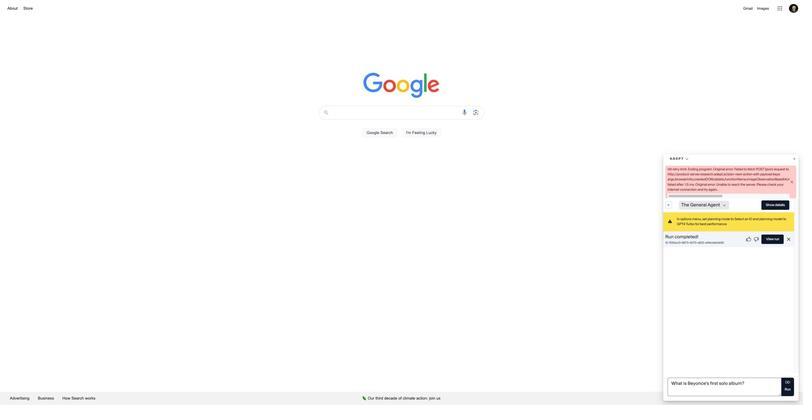 Task type: describe. For each thing, give the bounding box(es) containing it.
search by image image
[[473, 109, 479, 116]]

search by voice image
[[461, 109, 468, 116]]



Task type: locate. For each thing, give the bounding box(es) containing it.
google image
[[363, 73, 440, 99]]

None search field
[[6, 105, 798, 145]]



